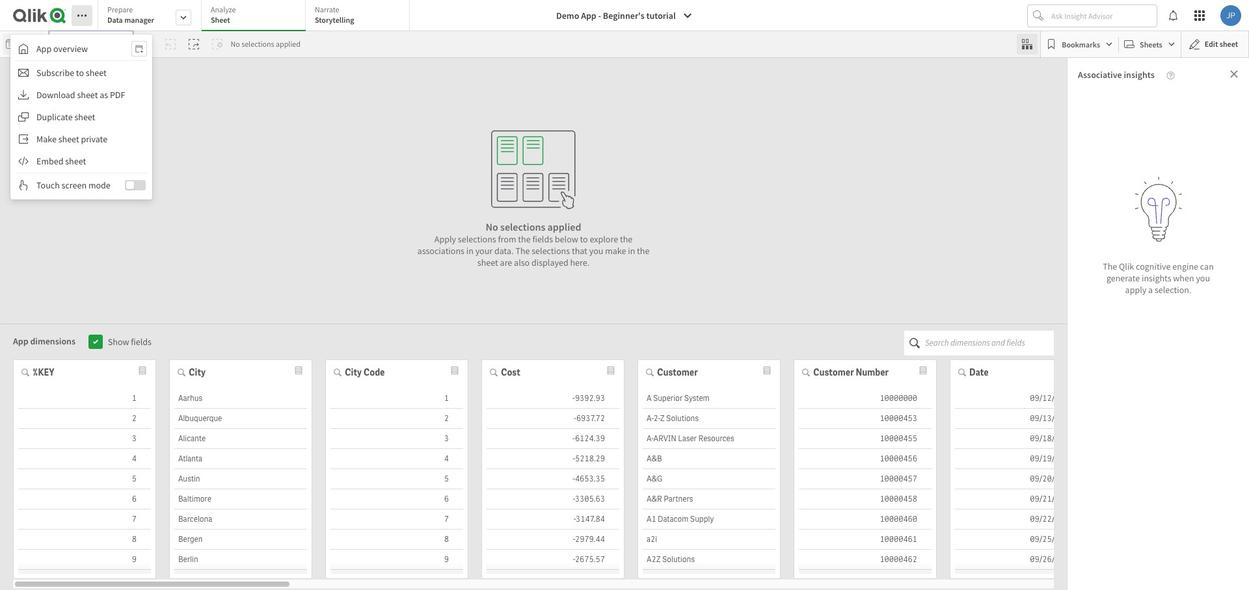 Task type: describe. For each thing, give the bounding box(es) containing it.
create
[[31, 116, 57, 128]]

subscribe
[[36, 67, 74, 79]]

6 option for city code
[[331, 490, 463, 510]]

demo
[[556, 10, 579, 21]]

option for city code
[[331, 570, 463, 591]]

9 option for %key
[[18, 550, 151, 570]]

aarhus
[[178, 393, 203, 404]]

-6124.39
[[573, 434, 605, 444]]

6 for city code
[[444, 494, 449, 505]]

cognitive
[[1136, 261, 1171, 272]]

10000456 option
[[799, 449, 932, 470]]

a
[[647, 393, 652, 404]]

2 option for %key
[[18, 409, 151, 429]]

fields inside app dimension region
[[131, 336, 152, 348]]

10000453 option
[[799, 409, 932, 429]]

new inside button
[[58, 116, 75, 128]]

- for -4653.35
[[573, 474, 575, 484]]

- for -6937.72
[[574, 414, 577, 424]]

Search dimensions and fields text field
[[925, 331, 1054, 356]]

date
[[970, 367, 989, 378]]

demo app - beginner's tutorial
[[556, 10, 676, 21]]

baltimore
[[178, 494, 211, 505]]

from
[[498, 234, 516, 245]]

list box for cost
[[487, 389, 620, 591]]

a2i
[[647, 535, 657, 545]]

sheet
[[211, 15, 230, 25]]

5 for %key
[[132, 474, 137, 484]]

selections left from
[[458, 234, 496, 245]]

09/26/2017
[[1030, 555, 1074, 565]]

- for -2675.57
[[573, 555, 575, 565]]

5 option for %key
[[18, 470, 151, 490]]

1 option for city code
[[331, 389, 463, 409]]

bergen option
[[174, 530, 307, 550]]

private
[[81, 133, 107, 145]]

the inside "the qlik cognitive engine can generate insights when you apply a selection."
[[1103, 261, 1118, 272]]

a&g
[[647, 474, 663, 484]]

atlanta option
[[174, 449, 307, 470]]

8 for city code
[[444, 535, 449, 545]]

a- for 2-
[[647, 414, 654, 424]]

applied for no selections applied apply selections from the fields below to explore the associations in your data. the selections that you make in the sheet are also displayed here.
[[548, 221, 581, 234]]

make
[[605, 245, 626, 257]]

10000460
[[880, 514, 918, 525]]

10000462
[[880, 555, 918, 565]]

10000000 option
[[799, 389, 932, 409]]

your
[[475, 245, 493, 257]]

4653.35
[[575, 474, 605, 484]]

10000460 option
[[799, 510, 932, 530]]

app dimension region
[[0, 324, 1093, 591]]

a-arvin laser resources
[[647, 434, 734, 444]]

10000457 option
[[799, 470, 932, 490]]

6 option for %key
[[18, 490, 151, 510]]

barcelona option
[[174, 510, 307, 530]]

%key
[[33, 367, 54, 378]]

copy image
[[18, 112, 29, 122]]

- for -3147.84
[[574, 514, 576, 525]]

7 option for %key
[[18, 510, 151, 530]]

-9392.93
[[573, 393, 605, 404]]

displayed
[[532, 257, 569, 269]]

0 vertical spatial insights
[[1124, 69, 1155, 81]]

2-
[[654, 414, 660, 424]]

generate
[[1107, 272, 1140, 284]]

a2z
[[647, 555, 661, 565]]

a1
[[647, 514, 656, 525]]

code
[[364, 367, 385, 378]]

that
[[572, 245, 588, 257]]

selections left that
[[532, 245, 570, 257]]

note inside button
[[77, 116, 94, 128]]

narrate
[[315, 5, 339, 14]]

09/20/2017
[[1030, 474, 1074, 484]]

tab list inside no selections applied application
[[98, 0, 415, 33]]

storytelling
[[315, 15, 354, 25]]

0 vertical spatial solutions
[[666, 414, 699, 424]]

step forward image
[[189, 39, 199, 49]]

sheet up as
[[86, 67, 107, 79]]

3147.84
[[576, 514, 605, 525]]

a2z solutions option
[[643, 550, 776, 570]]

touch image
[[18, 180, 29, 191]]

insights inside "the qlik cognitive engine can generate insights when you apply a selection."
[[1142, 272, 1172, 284]]

barcelona
[[178, 514, 212, 525]]

you inside "the qlik cognitive engine can generate insights when you apply a selection."
[[1196, 272, 1210, 284]]

10000456
[[880, 454, 918, 464]]

publish image
[[18, 134, 29, 144]]

current
[[160, 156, 188, 168]]

baltimore option
[[174, 490, 307, 510]]

9 for city code
[[444, 555, 449, 565]]

datacom
[[658, 514, 689, 525]]

-2675.57
[[573, 555, 605, 565]]

2 option for city code
[[331, 409, 463, 429]]

option for %key
[[18, 570, 151, 591]]

edit
[[1205, 39, 1218, 49]]

09/13/2017
[[1030, 414, 1074, 424]]

5 option for city code
[[331, 470, 463, 490]]

-6937.72 option
[[487, 409, 620, 429]]

09/12/2017
[[1030, 393, 1074, 404]]

when
[[1174, 272, 1195, 284]]

no for no selections applied
[[231, 39, 240, 49]]

10000461
[[880, 535, 918, 545]]

a- for arvin
[[647, 434, 654, 444]]

the right from
[[518, 234, 531, 245]]

3305.63
[[575, 494, 605, 505]]

1 vertical spatial note
[[78, 156, 95, 168]]

austin option
[[174, 470, 307, 490]]

creating a new note will add it to the current space.
[[20, 156, 214, 168]]

- for -6124.39
[[573, 434, 575, 444]]

5218.29
[[575, 454, 605, 464]]

app overview
[[36, 43, 88, 55]]

09/25/2017
[[1030, 535, 1074, 545]]

selection region
[[0, 58, 1080, 552]]

4 option for %key
[[18, 449, 151, 470]]

6 for %key
[[132, 494, 137, 505]]

7 option for city code
[[331, 510, 463, 530]]

download
[[36, 89, 75, 101]]

a superior system
[[647, 393, 710, 404]]

a&b option
[[643, 449, 776, 470]]

9 for %key
[[132, 555, 137, 565]]

1 option for %key
[[18, 389, 151, 409]]

beginner's
[[603, 10, 645, 21]]

download sheet as pdf button
[[10, 85, 152, 105]]

selection.
[[1155, 284, 1192, 296]]

code image
[[18, 156, 29, 167]]

pdf
[[110, 89, 125, 101]]

-5218.29 option
[[487, 449, 620, 470]]

list box for %key
[[18, 389, 151, 591]]

sheet inside no selections applied apply selections from the fields below to explore the associations in your data. the selections that you make in the sheet are also displayed here.
[[478, 257, 498, 269]]

prepare data manager
[[107, 5, 154, 25]]

cost
[[501, 367, 521, 378]]

sheet for download
[[77, 89, 98, 101]]

here.
[[570, 257, 590, 269]]

-3305.63 option
[[487, 490, 620, 510]]

narrate storytelling
[[315, 5, 354, 25]]

0 vertical spatial a
[[54, 156, 58, 168]]

-2979.44 option
[[487, 530, 620, 550]]

embed
[[36, 156, 63, 167]]

-5218.29
[[573, 454, 605, 464]]

7 for %key
[[132, 514, 137, 525]]

mail 2 image
[[18, 68, 29, 78]]

- inside button
[[598, 10, 601, 21]]

data.
[[495, 245, 514, 257]]

as
[[100, 89, 108, 101]]

09/22/2017
[[1030, 514, 1074, 525]]

sheets
[[1140, 39, 1163, 49]]

creating
[[20, 156, 52, 168]]

bookmarks button
[[1044, 34, 1116, 55]]

a&r
[[647, 494, 662, 505]]

bergen
[[178, 535, 203, 545]]

prepare
[[107, 5, 133, 14]]

engine
[[1173, 261, 1199, 272]]

-4653.35 option
[[487, 470, 620, 490]]



Task type: vqa. For each thing, say whether or not it's contained in the screenshot.


Task type: locate. For each thing, give the bounding box(es) containing it.
customer
[[657, 367, 698, 378], [813, 367, 854, 378]]

option for cost
[[487, 570, 620, 591]]

2 1 from the left
[[444, 393, 449, 404]]

no inside no selections applied apply selections from the fields below to explore the associations in your data. the selections that you make in the sheet are also displayed here.
[[486, 221, 498, 234]]

8 option for city code
[[331, 530, 463, 550]]

-2675.57 option
[[487, 550, 620, 570]]

7 list box from the left
[[955, 389, 1088, 591]]

- left beginner's
[[598, 10, 601, 21]]

2 8 from the left
[[444, 535, 449, 545]]

0 vertical spatial a-
[[647, 414, 654, 424]]

list box containing 09/12/2017
[[955, 389, 1088, 591]]

2 option from the left
[[174, 570, 307, 591]]

Ask Insight Advisor text field
[[1049, 5, 1157, 26]]

dimensions
[[30, 335, 75, 347]]

-2979.44
[[573, 535, 605, 545]]

city up aarhus on the left of page
[[189, 367, 206, 378]]

3 for %key
[[132, 434, 137, 444]]

0 horizontal spatial 9
[[132, 555, 137, 565]]

7 option
[[18, 510, 151, 530], [331, 510, 463, 530]]

to inside button
[[76, 67, 84, 79]]

analyze sheet
[[211, 5, 236, 25]]

2 for city code
[[444, 414, 449, 424]]

1 horizontal spatial app
[[36, 43, 52, 55]]

1 2 from the left
[[132, 414, 137, 424]]

no for no selections applied apply selections from the fields below to explore the associations in your data. the selections that you make in the sheet are also displayed here.
[[486, 221, 498, 234]]

app right demo on the top left
[[581, 10, 597, 21]]

1 horizontal spatial city
[[345, 367, 362, 378]]

create new note
[[31, 116, 94, 128]]

- for -5218.29
[[573, 454, 575, 464]]

you
[[589, 245, 603, 257], [1196, 272, 1210, 284]]

app left dimensions
[[13, 335, 28, 347]]

app inside app dimension region
[[13, 335, 28, 347]]

mode
[[88, 180, 111, 191]]

2 4 option from the left
[[331, 449, 463, 470]]

subscribe to sheet
[[36, 67, 107, 79]]

0 vertical spatial app
[[581, 10, 597, 21]]

a right creating
[[54, 156, 58, 168]]

8
[[132, 535, 137, 545], [444, 535, 449, 545]]

applied inside no selections applied apply selections from the fields below to explore the associations in your data. the selections that you make in the sheet are also displayed here.
[[548, 221, 581, 234]]

list box containing a superior system
[[643, 389, 776, 591]]

fields left below
[[533, 234, 553, 245]]

0 horizontal spatial a
[[54, 156, 58, 168]]

sheet for make
[[58, 133, 79, 145]]

1 vertical spatial applied
[[548, 221, 581, 234]]

albuquerque
[[178, 414, 222, 424]]

0 vertical spatial no
[[231, 39, 240, 49]]

will
[[97, 156, 110, 168]]

4 list box from the left
[[487, 389, 620, 591]]

6124.39
[[575, 434, 605, 444]]

1 horizontal spatial 9 option
[[331, 550, 463, 570]]

7 for city code
[[444, 514, 449, 525]]

0 horizontal spatial 1 option
[[18, 389, 151, 409]]

2 6 option from the left
[[331, 490, 463, 510]]

1 horizontal spatial 2
[[444, 414, 449, 424]]

4 for %key
[[132, 454, 137, 464]]

a right "apply"
[[1149, 284, 1153, 296]]

1 vertical spatial no
[[486, 221, 498, 234]]

09/21/2017
[[1030, 494, 1074, 505]]

a1 datacom supply option
[[643, 510, 776, 530]]

solutions
[[666, 414, 699, 424], [662, 555, 695, 565]]

9 option for city code
[[331, 550, 463, 570]]

list box for customer
[[643, 389, 776, 591]]

customer number
[[813, 367, 889, 378]]

a- up a&b
[[647, 434, 654, 444]]

0 horizontal spatial 6
[[132, 494, 137, 505]]

5 option from the left
[[643, 570, 776, 591]]

1 city from the left
[[189, 367, 206, 378]]

download image
[[18, 90, 29, 100]]

09/18/2017
[[1030, 434, 1074, 444]]

0 vertical spatial to
[[76, 67, 84, 79]]

1 horizontal spatial 1 option
[[331, 389, 463, 409]]

0 horizontal spatial applied
[[276, 39, 301, 49]]

sheet for duplicate
[[74, 111, 95, 123]]

touch screen mode button
[[10, 175, 152, 196]]

selections
[[242, 39, 274, 49], [500, 221, 546, 234], [458, 234, 496, 245], [532, 245, 570, 257]]

1 horizontal spatial in
[[628, 245, 635, 257]]

2 a- from the top
[[647, 434, 654, 444]]

you inside no selections applied apply selections from the fields below to explore the associations in your data. the selections that you make in the sheet are also displayed here.
[[589, 245, 603, 257]]

- down -3305.63
[[574, 514, 576, 525]]

1 vertical spatial solutions
[[662, 555, 695, 565]]

option for city
[[174, 570, 307, 591]]

8 option
[[18, 530, 151, 550], [331, 530, 463, 550]]

a1 datacom supply
[[647, 514, 714, 525]]

0 horizontal spatial you
[[589, 245, 603, 257]]

1 vertical spatial to
[[136, 156, 144, 168]]

no up your
[[486, 221, 498, 234]]

list box for customer number
[[799, 389, 932, 591]]

1 in from the left
[[466, 245, 474, 257]]

0 horizontal spatial 7
[[132, 514, 137, 525]]

city left the code
[[345, 367, 362, 378]]

list box for city
[[174, 389, 307, 591]]

0 horizontal spatial city
[[189, 367, 206, 378]]

1 4 from the left
[[132, 454, 137, 464]]

no selections applied application
[[0, 0, 1249, 591]]

1 1 from the left
[[132, 393, 137, 404]]

sheet left as
[[77, 89, 98, 101]]

city for city code
[[345, 367, 362, 378]]

1 horizontal spatial to
[[136, 156, 144, 168]]

- up -5218.29
[[573, 434, 575, 444]]

3 option for %key
[[18, 429, 151, 449]]

in right make
[[628, 245, 635, 257]]

applied for no selections applied
[[276, 39, 301, 49]]

6 list box from the left
[[799, 389, 932, 591]]

the
[[516, 245, 530, 257], [1103, 261, 1118, 272]]

insights down sheets button
[[1124, 69, 1155, 81]]

a- left z
[[647, 414, 654, 424]]

10000462 option
[[799, 550, 932, 570]]

a&r partners
[[647, 494, 693, 505]]

1 6 option from the left
[[18, 490, 151, 510]]

2 7 option from the left
[[331, 510, 463, 530]]

5
[[132, 474, 137, 484], [444, 474, 449, 484]]

4 option
[[18, 449, 151, 470], [331, 449, 463, 470]]

sheet left are
[[478, 257, 498, 269]]

0 horizontal spatial fields
[[131, 336, 152, 348]]

3 list box from the left
[[331, 389, 463, 591]]

1 list box from the left
[[18, 389, 151, 591]]

5 for city code
[[444, 474, 449, 484]]

1 horizontal spatial 4 option
[[331, 449, 463, 470]]

the right make
[[637, 245, 650, 257]]

1 3 from the left
[[132, 434, 137, 444]]

2 city from the left
[[345, 367, 362, 378]]

0 horizontal spatial 2 option
[[18, 409, 151, 429]]

app inside the demo app - beginner's tutorial button
[[581, 10, 597, 21]]

1 option
[[18, 389, 151, 409], [331, 389, 463, 409]]

2 6 from the left
[[444, 494, 449, 505]]

0 vertical spatial the
[[516, 245, 530, 257]]

add
[[112, 156, 127, 168]]

2 9 option from the left
[[331, 550, 463, 570]]

applied
[[276, 39, 301, 49], [548, 221, 581, 234]]

- for -9392.93
[[573, 393, 575, 404]]

berlin option
[[174, 550, 307, 570]]

1 customer from the left
[[657, 367, 698, 378]]

0 horizontal spatial 4
[[132, 454, 137, 464]]

make
[[36, 133, 57, 145]]

the inside no selections applied apply selections from the fields below to explore the associations in your data. the selections that you make in the sheet are also displayed here.
[[516, 245, 530, 257]]

also
[[514, 257, 530, 269]]

a
[[54, 156, 58, 168], [1149, 284, 1153, 296]]

- for -2979.44
[[573, 535, 575, 545]]

analyze
[[211, 5, 236, 14]]

0 horizontal spatial 9 option
[[18, 550, 151, 570]]

list box for city code
[[331, 389, 463, 591]]

2 8 option from the left
[[331, 530, 463, 550]]

customer up a superior system
[[657, 367, 698, 378]]

1 5 from the left
[[132, 474, 137, 484]]

insights left when
[[1142, 272, 1172, 284]]

the left qlik
[[1103, 261, 1118, 272]]

option for customer number
[[799, 570, 932, 591]]

a&g option
[[643, 470, 776, 490]]

6937.72
[[577, 414, 605, 424]]

-3147.84
[[574, 514, 605, 525]]

you right when
[[1196, 272, 1210, 284]]

1 vertical spatial you
[[1196, 272, 1210, 284]]

a inside "the qlik cognitive engine can generate insights when you apply a selection."
[[1149, 284, 1153, 296]]

0 vertical spatial note
[[77, 116, 94, 128]]

1 for city code
[[444, 393, 449, 404]]

no
[[231, 39, 240, 49], [486, 221, 498, 234]]

laser
[[678, 434, 697, 444]]

new down make sheet private
[[60, 156, 76, 168]]

10000000
[[880, 393, 918, 404]]

0 vertical spatial you
[[589, 245, 603, 257]]

close selections tool image
[[1023, 39, 1033, 49]]

no selections applied apply selections from the fields below to explore the associations in your data. the selections that you make in the sheet are also displayed here.
[[418, 221, 650, 269]]

0 horizontal spatial 1
[[132, 393, 137, 404]]

1 horizontal spatial 8
[[444, 535, 449, 545]]

2 horizontal spatial app
[[581, 10, 597, 21]]

1 4 option from the left
[[18, 449, 151, 470]]

6 option
[[18, 490, 151, 510], [331, 490, 463, 510]]

2 vertical spatial to
[[580, 234, 588, 245]]

- down -2979.44 at bottom left
[[573, 555, 575, 565]]

space.
[[190, 156, 214, 168]]

duplicate
[[36, 111, 73, 123]]

sheet down make sheet private
[[65, 156, 86, 167]]

10000457
[[880, 474, 918, 484]]

4 option for city code
[[331, 449, 463, 470]]

duplicate sheet
[[36, 111, 95, 123]]

0 horizontal spatial customer
[[657, 367, 698, 378]]

5 list box from the left
[[643, 389, 776, 591]]

1 horizontal spatial 8 option
[[331, 530, 463, 550]]

1 horizontal spatial applied
[[548, 221, 581, 234]]

2 1 option from the left
[[331, 389, 463, 409]]

personal button
[[5, 63, 97, 84]]

1 vertical spatial fields
[[131, 336, 152, 348]]

1 horizontal spatial 6 option
[[331, 490, 463, 510]]

selections up data.
[[500, 221, 546, 234]]

- for -3305.63
[[573, 494, 575, 505]]

to up the download sheet as pdf
[[76, 67, 84, 79]]

- up -6937.72
[[573, 393, 575, 404]]

1 horizontal spatial 6
[[444, 494, 449, 505]]

1 vertical spatial insights
[[1142, 272, 1172, 284]]

0 horizontal spatial in
[[466, 245, 474, 257]]

customer for customer
[[657, 367, 698, 378]]

9 option
[[18, 550, 151, 570], [331, 550, 463, 570]]

10000455
[[880, 434, 918, 444]]

1 horizontal spatial 1
[[444, 393, 449, 404]]

1 9 option from the left
[[18, 550, 151, 570]]

0 horizontal spatial 2
[[132, 414, 137, 424]]

0 horizontal spatial 5 option
[[18, 470, 151, 490]]

1 6 from the left
[[132, 494, 137, 505]]

1 2 option from the left
[[18, 409, 151, 429]]

tab list
[[98, 0, 415, 33]]

1 option from the left
[[18, 570, 151, 591]]

supply
[[690, 514, 714, 525]]

it
[[129, 156, 134, 168]]

solutions right z
[[666, 414, 699, 424]]

1 horizontal spatial 7
[[444, 514, 449, 525]]

the
[[146, 156, 158, 168], [518, 234, 531, 245], [620, 234, 633, 245], [637, 245, 650, 257]]

are
[[500, 257, 512, 269]]

2 option
[[18, 409, 151, 429], [331, 409, 463, 429]]

3 option from the left
[[331, 570, 463, 591]]

fields inside no selections applied apply selections from the fields below to explore the associations in your data. the selections that you make in the sheet are also displayed here.
[[533, 234, 553, 245]]

the qlik cognitive engine can generate insights when you apply a selection.
[[1103, 261, 1214, 296]]

sheet right edit
[[1220, 39, 1238, 49]]

-6124.39 option
[[487, 429, 620, 449]]

- down -5218.29
[[573, 474, 575, 484]]

1 1 option from the left
[[18, 389, 151, 409]]

1 horizontal spatial the
[[1103, 261, 1118, 272]]

to inside no selections applied apply selections from the fields below to explore the associations in your data. the selections that you make in the sheet are also displayed here.
[[580, 234, 588, 245]]

2 option down the code
[[331, 409, 463, 429]]

2 list box from the left
[[174, 389, 307, 591]]

you right that
[[589, 245, 603, 257]]

download sheet as pdf
[[36, 89, 125, 101]]

0 horizontal spatial 5
[[132, 474, 137, 484]]

insights
[[1124, 69, 1155, 81], [1142, 272, 1172, 284]]

2 customer from the left
[[813, 367, 854, 378]]

- up -2675.57
[[573, 535, 575, 545]]

a2i option
[[643, 530, 776, 550]]

2 3 from the left
[[444, 434, 449, 444]]

city for city
[[189, 367, 206, 378]]

associations
[[418, 245, 465, 257]]

sheet for edit
[[1220, 39, 1238, 49]]

austin
[[178, 474, 200, 484]]

4 for city code
[[444, 454, 449, 464]]

note up make sheet private button
[[77, 116, 94, 128]]

app overview button
[[10, 38, 152, 59]]

customer left number
[[813, 367, 854, 378]]

0 horizontal spatial 4 option
[[18, 449, 151, 470]]

2 horizontal spatial to
[[580, 234, 588, 245]]

0 horizontal spatial to
[[76, 67, 84, 79]]

new up make sheet private
[[58, 116, 75, 128]]

associative
[[1078, 69, 1122, 81]]

2 5 option from the left
[[331, 470, 463, 490]]

the right explore
[[620, 234, 633, 245]]

3 option
[[18, 429, 151, 449], [331, 429, 463, 449]]

1 horizontal spatial 3 option
[[331, 429, 463, 449]]

1 vertical spatial a
[[1149, 284, 1153, 296]]

manager
[[124, 15, 154, 25]]

make sheet private
[[36, 133, 107, 145]]

1 vertical spatial a-
[[647, 434, 654, 444]]

1 a- from the top
[[647, 414, 654, 424]]

- up -6124.39
[[574, 414, 577, 424]]

10000461 option
[[799, 530, 932, 550]]

10000458 option
[[799, 490, 932, 510]]

option for customer
[[643, 570, 776, 591]]

app for overview
[[36, 43, 52, 55]]

1 vertical spatial new
[[60, 156, 76, 168]]

list box containing aarhus
[[174, 389, 307, 591]]

tutorial
[[647, 10, 676, 21]]

list box for date
[[955, 389, 1088, 591]]

6 option from the left
[[799, 570, 932, 591]]

app inside app overview button
[[36, 43, 52, 55]]

0 vertical spatial applied
[[276, 39, 301, 49]]

- down -6124.39
[[573, 454, 575, 464]]

list box containing -9392.93
[[487, 389, 620, 591]]

2 9 from the left
[[444, 555, 449, 565]]

0 horizontal spatial no
[[231, 39, 240, 49]]

-9392.93 option
[[487, 389, 620, 409]]

can
[[1201, 261, 1214, 272]]

fields right show
[[131, 336, 152, 348]]

solutions inside option
[[662, 555, 695, 565]]

selections right step forward image
[[242, 39, 274, 49]]

5 option
[[18, 470, 151, 490], [331, 470, 463, 490]]

2 2 from the left
[[444, 414, 449, 424]]

1 option down the code
[[331, 389, 463, 409]]

app for dimensions
[[13, 335, 28, 347]]

a&b
[[647, 454, 662, 464]]

2
[[132, 414, 137, 424], [444, 414, 449, 424]]

- down -4653.35
[[573, 494, 575, 505]]

1 for %key
[[132, 393, 137, 404]]

1 3 option from the left
[[18, 429, 151, 449]]

demo app - beginner's tutorial button
[[549, 5, 701, 26]]

to
[[76, 67, 84, 79], [136, 156, 144, 168], [580, 234, 588, 245]]

1 option down %key
[[18, 389, 151, 409]]

app overview
              - open in new tab image
[[135, 44, 143, 54]]

2 4 from the left
[[444, 454, 449, 464]]

to right below
[[580, 234, 588, 245]]

in left your
[[466, 245, 474, 257]]

0 horizontal spatial 6 option
[[18, 490, 151, 510]]

1 horizontal spatial 4
[[444, 454, 449, 464]]

number
[[856, 367, 889, 378]]

10000455 option
[[799, 429, 932, 449]]

a&r partners option
[[643, 490, 776, 510]]

the right data.
[[516, 245, 530, 257]]

0 vertical spatial new
[[58, 116, 75, 128]]

1 7 option from the left
[[18, 510, 151, 530]]

0 horizontal spatial 7 option
[[18, 510, 151, 530]]

list box containing 10000000
[[799, 389, 932, 591]]

2 5 from the left
[[444, 474, 449, 484]]

arvin
[[654, 434, 677, 444]]

1 horizontal spatial customer
[[813, 367, 854, 378]]

3 for city code
[[444, 434, 449, 444]]

1 9 from the left
[[132, 555, 137, 565]]

1 horizontal spatial no
[[486, 221, 498, 234]]

10000458
[[880, 494, 918, 505]]

option
[[18, 570, 151, 591], [174, 570, 307, 591], [331, 570, 463, 591], [487, 570, 620, 591], [643, 570, 776, 591], [799, 570, 932, 591]]

to right it
[[136, 156, 144, 168]]

1 8 from the left
[[132, 535, 137, 545]]

2 for %key
[[132, 414, 137, 424]]

1 7 from the left
[[132, 514, 137, 525]]

2 in from the left
[[628, 245, 635, 257]]

0 horizontal spatial app
[[13, 335, 28, 347]]

solutions right a2z
[[662, 555, 695, 565]]

0 horizontal spatial 8
[[132, 535, 137, 545]]

0 vertical spatial fields
[[533, 234, 553, 245]]

home image
[[18, 44, 29, 54]]

associative insights
[[1078, 69, 1155, 81]]

1 horizontal spatial 9
[[444, 555, 449, 565]]

4 option from the left
[[487, 570, 620, 591]]

-3147.84 option
[[487, 510, 620, 530]]

city
[[189, 367, 206, 378], [345, 367, 362, 378]]

selections
[[13, 69, 54, 81]]

0 horizontal spatial the
[[516, 245, 530, 257]]

1 horizontal spatial a
[[1149, 284, 1153, 296]]

a2z solutions
[[647, 555, 695, 565]]

sheet down 'create new note'
[[58, 133, 79, 145]]

8 for %key
[[132, 535, 137, 545]]

fields
[[533, 234, 553, 245], [131, 336, 152, 348]]

3 option for city code
[[331, 429, 463, 449]]

1 horizontal spatial fields
[[533, 234, 553, 245]]

app right home image
[[36, 43, 52, 55]]

city code
[[345, 367, 385, 378]]

1 horizontal spatial 5
[[444, 474, 449, 484]]

2675.57
[[575, 555, 605, 565]]

- inside 'option'
[[573, 535, 575, 545]]

1 5 option from the left
[[18, 470, 151, 490]]

show fields
[[108, 336, 152, 348]]

1 horizontal spatial 3
[[444, 434, 449, 444]]

2 3 option from the left
[[331, 429, 463, 449]]

0 horizontal spatial 3
[[132, 434, 137, 444]]

2 2 option from the left
[[331, 409, 463, 429]]

2979.44
[[575, 535, 605, 545]]

customer for customer number
[[813, 367, 854, 378]]

-4653.35
[[573, 474, 605, 484]]

9
[[132, 555, 137, 565], [444, 555, 449, 565]]

8 option for %key
[[18, 530, 151, 550]]

sheet for embed
[[65, 156, 86, 167]]

2 option down %key
[[18, 409, 151, 429]]

1 8 option from the left
[[18, 530, 151, 550]]

apply
[[1126, 284, 1147, 296]]

0 horizontal spatial 3 option
[[18, 429, 151, 449]]

superior
[[653, 393, 683, 404]]

tab list containing prepare
[[98, 0, 415, 33]]

0 horizontal spatial 8 option
[[18, 530, 151, 550]]

sheet up make sheet private button
[[74, 111, 95, 123]]

2 vertical spatial app
[[13, 335, 28, 347]]

1 horizontal spatial 7 option
[[331, 510, 463, 530]]

1 horizontal spatial you
[[1196, 272, 1210, 284]]

2 7 from the left
[[444, 514, 449, 525]]

list box
[[18, 389, 151, 591], [174, 389, 307, 591], [331, 389, 463, 591], [487, 389, 620, 591], [643, 389, 776, 591], [799, 389, 932, 591], [955, 389, 1088, 591]]

the right it
[[146, 156, 158, 168]]

1 vertical spatial the
[[1103, 261, 1118, 272]]

1 vertical spatial app
[[36, 43, 52, 55]]

no down analyze sheet
[[231, 39, 240, 49]]

1 horizontal spatial 5 option
[[331, 470, 463, 490]]

note left "will"
[[78, 156, 95, 168]]

1 horizontal spatial 2 option
[[331, 409, 463, 429]]

10000453
[[880, 414, 918, 424]]



